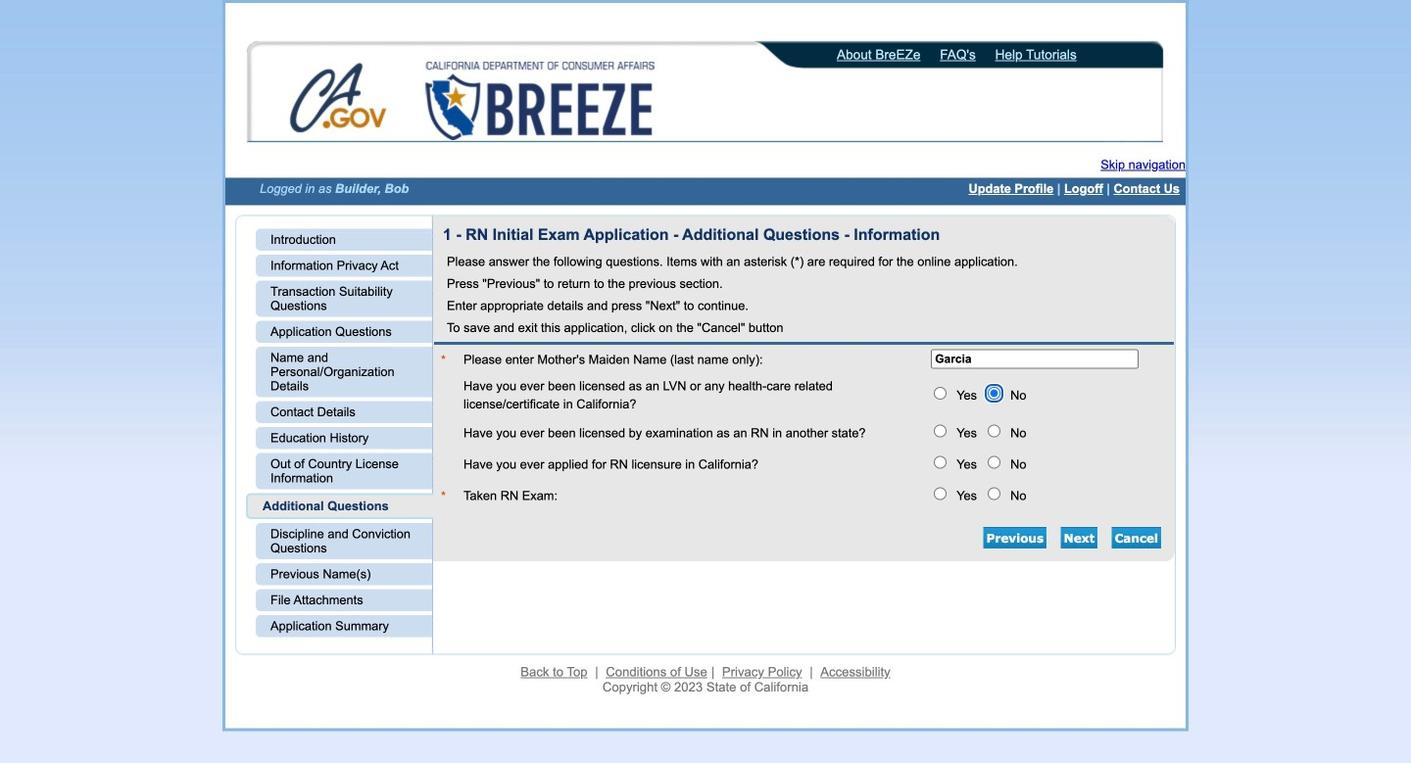 Task type: vqa. For each thing, say whether or not it's contained in the screenshot.
Disclosure Of Your Social Security Number Or Individual Tax Identification Number Is Mandatory. Section 30 Of The Business And Professions Code And Public Law 94-455 [42 U.S.C.A. 405(C)(2)(C)] Authorizes Collection Of Your Social Security Number Or Individual Tax Identification Number. Your Social Security Number Or Individual Tax Identification Number Will Be Used Exclusively For Tax Enforcement Purposes, And For Purposes Of Compliance With Any Judgment Or Order For Family Support In Accordance With Section 11350.6 Of The Welfare And Institutions Code, Or For Verification Of Licensure Or Examination Status By A Licensing Or Examination Entity Which Utilizes A National Examination And Where Licensure Is Reciprocal With The Requesting State. If You Fail To Disclose Your Social Security Number Or Individual Tax Identification Number, Your Application For Initial Or Renewal License Will Not Be Processed And You Will Be Reported To The Franchise Tax Board, Which May Assess $100 Penalty Against You. icon
no



Task type: describe. For each thing, give the bounding box(es) containing it.
state of california breeze image
[[422, 62, 659, 140]]



Task type: locate. For each thing, give the bounding box(es) containing it.
  radio
[[988, 387, 1001, 400], [935, 425, 947, 438], [988, 425, 1001, 438], [935, 456, 947, 469], [988, 456, 1001, 469], [988, 488, 1001, 500]]

1   radio from the top
[[935, 387, 947, 400]]

0 vertical spatial   radio
[[935, 387, 947, 400]]

2   radio from the top
[[935, 488, 947, 500]]

1 vertical spatial   radio
[[935, 488, 947, 500]]

ca.gov image
[[289, 62, 389, 138]]

None submit
[[984, 527, 1047, 549], [1061, 527, 1098, 549], [1112, 527, 1162, 549], [984, 527, 1047, 549], [1061, 527, 1098, 549], [1112, 527, 1162, 549]]

  radio
[[935, 387, 947, 400], [935, 488, 947, 500]]

None text field
[[932, 349, 1139, 369]]



